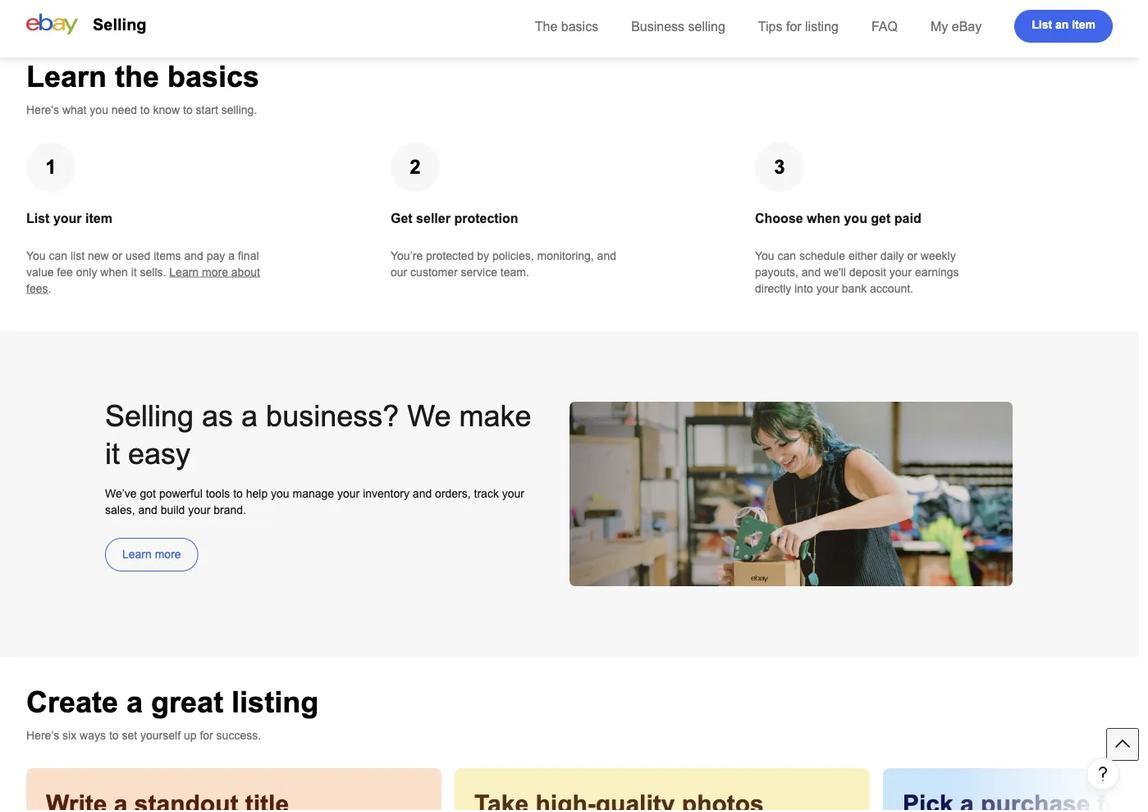 Task type: vqa. For each thing, say whether or not it's contained in the screenshot.
Screen
no



Task type: locate. For each thing, give the bounding box(es) containing it.
1 vertical spatial learn
[[169, 266, 199, 279]]

item up new
[[85, 211, 112, 226]]

more inside learn more about fees
[[202, 266, 228, 279]]

more down build at the left bottom
[[155, 549, 181, 561]]

more down "pay"
[[202, 266, 228, 279]]

list down 1
[[26, 211, 50, 226]]

and up into
[[802, 266, 821, 279]]

to left set on the bottom left of the page
[[109, 730, 119, 742]]

powerful
[[159, 487, 203, 500]]

1 vertical spatial when
[[100, 266, 128, 279]]

a inside selling as a business? we make it easy
[[241, 400, 258, 432]]

1 horizontal spatial for
[[786, 19, 801, 34]]

0 vertical spatial you
[[90, 103, 108, 116]]

selling
[[688, 19, 725, 34]]

1 vertical spatial it
[[105, 437, 120, 470]]

learn down sales,
[[122, 549, 152, 561]]

2 vertical spatial you
[[271, 487, 289, 500]]

can up the payouts,
[[778, 249, 796, 262]]

0 horizontal spatial for
[[200, 730, 213, 742]]

up
[[184, 730, 197, 742]]

1 can from the left
[[49, 249, 67, 262]]

and right monitoring,
[[597, 249, 616, 262]]

your down daily
[[889, 266, 912, 279]]

final
[[238, 249, 259, 262]]

and inside 'you're protected by policies, monitoring, and our customer service team.'
[[597, 249, 616, 262]]

2 can from the left
[[778, 249, 796, 262]]

your right track
[[502, 487, 524, 500]]

and left "pay"
[[184, 249, 203, 262]]

1 horizontal spatial it
[[131, 266, 137, 279]]

list
[[1032, 18, 1052, 31], [26, 211, 50, 226]]

0 horizontal spatial more
[[155, 549, 181, 561]]

you for 3
[[755, 249, 774, 262]]

your
[[53, 211, 82, 226], [889, 266, 912, 279], [816, 282, 839, 295], [337, 487, 360, 500], [502, 487, 524, 500], [188, 504, 210, 517]]

sells.
[[140, 266, 166, 279]]

1 horizontal spatial you
[[755, 249, 774, 262]]

1 vertical spatial listing
[[232, 686, 319, 719]]

only
[[76, 266, 97, 279]]

0 horizontal spatial a
[[126, 686, 143, 719]]

1 vertical spatial a
[[241, 400, 258, 432]]

1 vertical spatial more
[[155, 549, 181, 561]]

learn for learn more
[[122, 549, 152, 561]]

0 vertical spatial it
[[131, 266, 137, 279]]

can up fee
[[49, 249, 67, 262]]

service
[[461, 266, 497, 279]]

either
[[848, 249, 877, 262]]

1 vertical spatial list
[[26, 211, 50, 226]]

weekly
[[921, 249, 956, 262]]

0 vertical spatial item
[[1072, 18, 1096, 31]]

.
[[48, 282, 51, 295]]

learn down items on the top of the page
[[169, 266, 199, 279]]

1 vertical spatial you
[[844, 211, 867, 226]]

you can list new or used items and pay a final value fee only when it sells.
[[26, 249, 259, 279]]

when up 'schedule'
[[807, 211, 840, 226]]

0 vertical spatial learn
[[26, 60, 107, 93]]

payouts,
[[755, 266, 798, 279]]

0 vertical spatial for
[[786, 19, 801, 34]]

get
[[871, 211, 891, 226]]

to up the brand.
[[233, 487, 243, 500]]

listing
[[805, 19, 839, 34], [232, 686, 319, 719]]

2 or from the left
[[907, 249, 917, 262]]

basics up start
[[167, 60, 259, 93]]

a
[[228, 249, 235, 262], [241, 400, 258, 432], [126, 686, 143, 719]]

when
[[807, 211, 840, 226], [100, 266, 128, 279]]

you for get
[[844, 211, 867, 226]]

1 horizontal spatial list
[[1032, 18, 1052, 31]]

your down we'll
[[816, 282, 839, 295]]

a inside you can list new or used items and pay a final value fee only when it sells.
[[228, 249, 235, 262]]

learn more
[[122, 549, 181, 561]]

list for list an item
[[1032, 18, 1052, 31]]

2 horizontal spatial a
[[241, 400, 258, 432]]

to right need
[[140, 103, 150, 116]]

for right tips
[[786, 19, 801, 34]]

1 vertical spatial selling
[[105, 400, 194, 432]]

it down used
[[131, 266, 137, 279]]

easy
[[128, 437, 190, 470]]

item right an
[[1072, 18, 1096, 31]]

you inside you can schedule either daily or weekly payouts, and we'll deposit your earnings directly into your bank account.
[[755, 249, 774, 262]]

1 vertical spatial item
[[85, 211, 112, 226]]

0 horizontal spatial when
[[100, 266, 128, 279]]

1 horizontal spatial more
[[202, 266, 228, 279]]

manage
[[293, 487, 334, 500]]

more
[[202, 266, 228, 279], [155, 549, 181, 561]]

0 horizontal spatial basics
[[167, 60, 259, 93]]

it up we've at bottom left
[[105, 437, 120, 470]]

1 vertical spatial basics
[[167, 60, 259, 93]]

to
[[140, 103, 150, 116], [183, 103, 193, 116], [233, 487, 243, 500], [109, 730, 119, 742]]

and inside you can list new or used items and pay a final value fee only when it sells.
[[184, 249, 203, 262]]

selling
[[93, 16, 147, 34], [105, 400, 194, 432]]

0 horizontal spatial you
[[26, 249, 46, 262]]

listing up success. at the bottom left of page
[[232, 686, 319, 719]]

1 horizontal spatial a
[[228, 249, 235, 262]]

a right "pay"
[[228, 249, 235, 262]]

selling up easy
[[105, 400, 194, 432]]

1 horizontal spatial when
[[807, 211, 840, 226]]

list for list your item
[[26, 211, 50, 226]]

an
[[1055, 18, 1069, 31]]

0 horizontal spatial it
[[105, 437, 120, 470]]

item for list your item
[[85, 211, 112, 226]]

can inside you can schedule either daily or weekly payouts, and we'll deposit your earnings directly into your bank account.
[[778, 249, 796, 262]]

1 or from the left
[[112, 249, 122, 262]]

a right as
[[241, 400, 258, 432]]

learn more about fees link
[[26, 266, 260, 295]]

basics
[[561, 19, 598, 34], [167, 60, 259, 93]]

by
[[477, 249, 489, 262]]

or right new
[[112, 249, 122, 262]]

you right 'help'
[[271, 487, 289, 500]]

tips
[[758, 19, 782, 34]]

your up list
[[53, 211, 82, 226]]

seller
[[416, 211, 450, 226]]

1 horizontal spatial you
[[271, 487, 289, 500]]

listing right tips
[[805, 19, 839, 34]]

learn
[[26, 60, 107, 93], [169, 266, 199, 279], [122, 549, 152, 561]]

0 vertical spatial listing
[[805, 19, 839, 34]]

0 vertical spatial more
[[202, 266, 228, 279]]

for right up
[[200, 730, 213, 742]]

can for 1
[[49, 249, 67, 262]]

selling inside selling as a business? we make it easy
[[105, 400, 194, 432]]

items
[[154, 249, 181, 262]]

0 horizontal spatial learn
[[26, 60, 107, 93]]

2 you from the left
[[755, 249, 774, 262]]

0 horizontal spatial you
[[90, 103, 108, 116]]

2 horizontal spatial learn
[[169, 266, 199, 279]]

more for learn more about fees
[[202, 266, 228, 279]]

you
[[26, 249, 46, 262], [755, 249, 774, 262]]

1 horizontal spatial or
[[907, 249, 917, 262]]

0 vertical spatial selling
[[93, 16, 147, 34]]

and inside you can schedule either daily or weekly payouts, and we'll deposit your earnings directly into your bank account.
[[802, 266, 821, 279]]

you inside you can list new or used items and pay a final value fee only when it sells.
[[26, 249, 46, 262]]

or right daily
[[907, 249, 917, 262]]

six
[[62, 730, 76, 742]]

deposit
[[849, 266, 886, 279]]

list left an
[[1032, 18, 1052, 31]]

faq link
[[871, 19, 898, 34]]

selling up the
[[93, 16, 147, 34]]

protected
[[426, 249, 474, 262]]

can
[[49, 249, 67, 262], [778, 249, 796, 262]]

choose
[[755, 211, 803, 226]]

the basics link
[[535, 19, 598, 34]]

1 horizontal spatial can
[[778, 249, 796, 262]]

0 horizontal spatial can
[[49, 249, 67, 262]]

used
[[125, 249, 150, 262]]

fees
[[26, 282, 48, 295]]

2 vertical spatial learn
[[122, 549, 152, 561]]

0 vertical spatial list
[[1032, 18, 1052, 31]]

faq
[[871, 19, 898, 34]]

you up the payouts,
[[755, 249, 774, 262]]

when down new
[[100, 266, 128, 279]]

directly
[[755, 282, 791, 295]]

1 horizontal spatial item
[[1072, 18, 1096, 31]]

tools
[[206, 487, 230, 500]]

0 horizontal spatial listing
[[232, 686, 319, 719]]

0 horizontal spatial or
[[112, 249, 122, 262]]

a up set on the bottom left of the page
[[126, 686, 143, 719]]

and
[[184, 249, 203, 262], [597, 249, 616, 262], [802, 266, 821, 279], [413, 487, 432, 500], [138, 504, 157, 517]]

can inside you can list new or used items and pay a final value fee only when it sells.
[[49, 249, 67, 262]]

learn for learn more about fees
[[169, 266, 199, 279]]

you up the value
[[26, 249, 46, 262]]

you right what
[[90, 103, 108, 116]]

paid
[[894, 211, 921, 226]]

and left orders,
[[413, 487, 432, 500]]

we
[[407, 400, 451, 432]]

2 horizontal spatial you
[[844, 211, 867, 226]]

1 horizontal spatial learn
[[122, 549, 152, 561]]

list an item link
[[1014, 10, 1113, 43]]

create a great listing
[[26, 686, 319, 719]]

basics right the
[[561, 19, 598, 34]]

1 horizontal spatial basics
[[561, 19, 598, 34]]

learn inside learn more about fees
[[169, 266, 199, 279]]

0 horizontal spatial list
[[26, 211, 50, 226]]

or
[[112, 249, 122, 262], [907, 249, 917, 262]]

we've got powerful tools to help you manage your inventory and orders, track your sales, and build your brand.
[[105, 487, 524, 517]]

you left get
[[844, 211, 867, 226]]

learn up what
[[26, 60, 107, 93]]

1 you from the left
[[26, 249, 46, 262]]

sales,
[[105, 504, 135, 517]]

and down got at bottom left
[[138, 504, 157, 517]]

0 vertical spatial a
[[228, 249, 235, 262]]

the
[[535, 19, 557, 34]]

0 horizontal spatial item
[[85, 211, 112, 226]]

customer
[[410, 266, 458, 279]]



Task type: describe. For each thing, give the bounding box(es) containing it.
tips for listing
[[758, 19, 839, 34]]

my ebay
[[931, 19, 982, 34]]

2
[[410, 156, 421, 178]]

build
[[161, 504, 185, 517]]

help, opens dialogs image
[[1095, 766, 1111, 783]]

schedule
[[799, 249, 845, 262]]

business selling link
[[631, 19, 725, 34]]

our
[[391, 266, 407, 279]]

more for learn more
[[155, 549, 181, 561]]

bank
[[842, 282, 867, 295]]

selling.
[[221, 103, 257, 116]]

my
[[931, 19, 948, 34]]

here's what you need to know to start selling.
[[26, 103, 257, 116]]

we'll
[[824, 266, 846, 279]]

to left start
[[183, 103, 193, 116]]

got
[[140, 487, 156, 500]]

list an item
[[1032, 18, 1096, 31]]

0 vertical spatial basics
[[561, 19, 598, 34]]

list your item
[[26, 211, 112, 226]]

success.
[[216, 730, 261, 742]]

list
[[71, 249, 85, 262]]

help
[[246, 487, 268, 500]]

it inside selling as a business? we make it easy
[[105, 437, 120, 470]]

learn more link
[[105, 538, 198, 572]]

the basics
[[535, 19, 598, 34]]

as
[[202, 400, 233, 432]]

monitoring,
[[537, 249, 594, 262]]

business
[[631, 19, 684, 34]]

or inside you can schedule either daily or weekly payouts, and we'll deposit your earnings directly into your bank account.
[[907, 249, 917, 262]]

item for list an item
[[1072, 18, 1096, 31]]

account.
[[870, 282, 913, 295]]

1
[[45, 156, 56, 178]]

daily
[[880, 249, 904, 262]]

make
[[459, 400, 531, 432]]

value
[[26, 266, 54, 279]]

you for 1
[[26, 249, 46, 262]]

fee
[[57, 266, 73, 279]]

1 horizontal spatial listing
[[805, 19, 839, 34]]

start
[[196, 103, 218, 116]]

get
[[391, 211, 413, 226]]

1 vertical spatial for
[[200, 730, 213, 742]]

the
[[115, 60, 159, 93]]

your down powerful
[[188, 504, 210, 517]]

learn more about fees
[[26, 266, 260, 295]]

pay
[[207, 249, 225, 262]]

when inside you can list new or used items and pay a final value fee only when it sells.
[[100, 266, 128, 279]]

here's six ways to set yourself up for success.
[[26, 730, 261, 742]]

set
[[122, 730, 137, 742]]

your right manage
[[337, 487, 360, 500]]

create
[[26, 686, 118, 719]]

you're protected by policies, monitoring, and our customer service team.
[[391, 249, 616, 279]]

we've
[[105, 487, 137, 500]]

about
[[231, 266, 260, 279]]

you're
[[391, 249, 423, 262]]

or inside you can list new or used items and pay a final value fee only when it sells.
[[112, 249, 122, 262]]

team.
[[500, 266, 529, 279]]

2 vertical spatial a
[[126, 686, 143, 719]]

what
[[62, 103, 87, 116]]

yourself
[[140, 730, 181, 742]]

get seller protection
[[391, 211, 518, 226]]

here's
[[26, 730, 59, 742]]

new
[[88, 249, 109, 262]]

learn the basics
[[26, 60, 259, 93]]

3
[[774, 156, 785, 178]]

you for need
[[90, 103, 108, 116]]

great
[[151, 686, 223, 719]]

need
[[111, 103, 137, 116]]

tips for listing link
[[758, 19, 839, 34]]

selling for selling
[[93, 16, 147, 34]]

selling as a business? we make it easy
[[105, 400, 531, 470]]

into
[[795, 282, 813, 295]]

can for 3
[[778, 249, 796, 262]]

earnings
[[915, 266, 959, 279]]

you can schedule either daily or weekly payouts, and we'll deposit your earnings directly into your bank account.
[[755, 249, 959, 295]]

business selling
[[631, 19, 725, 34]]

here's
[[26, 103, 59, 116]]

ways
[[80, 730, 106, 742]]

protection
[[454, 211, 518, 226]]

0 vertical spatial when
[[807, 211, 840, 226]]

orders,
[[435, 487, 471, 500]]

inventory
[[363, 487, 409, 500]]

my ebay link
[[931, 19, 982, 34]]

policies,
[[492, 249, 534, 262]]

selling for selling as a business? we make it easy
[[105, 400, 194, 432]]

business?
[[266, 400, 399, 432]]

learn for learn the basics
[[26, 60, 107, 93]]

ebay
[[952, 19, 982, 34]]

it inside you can list new or used items and pay a final value fee only when it sells.
[[131, 266, 137, 279]]

track
[[474, 487, 499, 500]]

you inside the "we've got powerful tools to help you manage your inventory and orders, track your sales, and build your brand."
[[271, 487, 289, 500]]

to inside the "we've got powerful tools to help you manage your inventory and orders, track your sales, and build your brand."
[[233, 487, 243, 500]]



